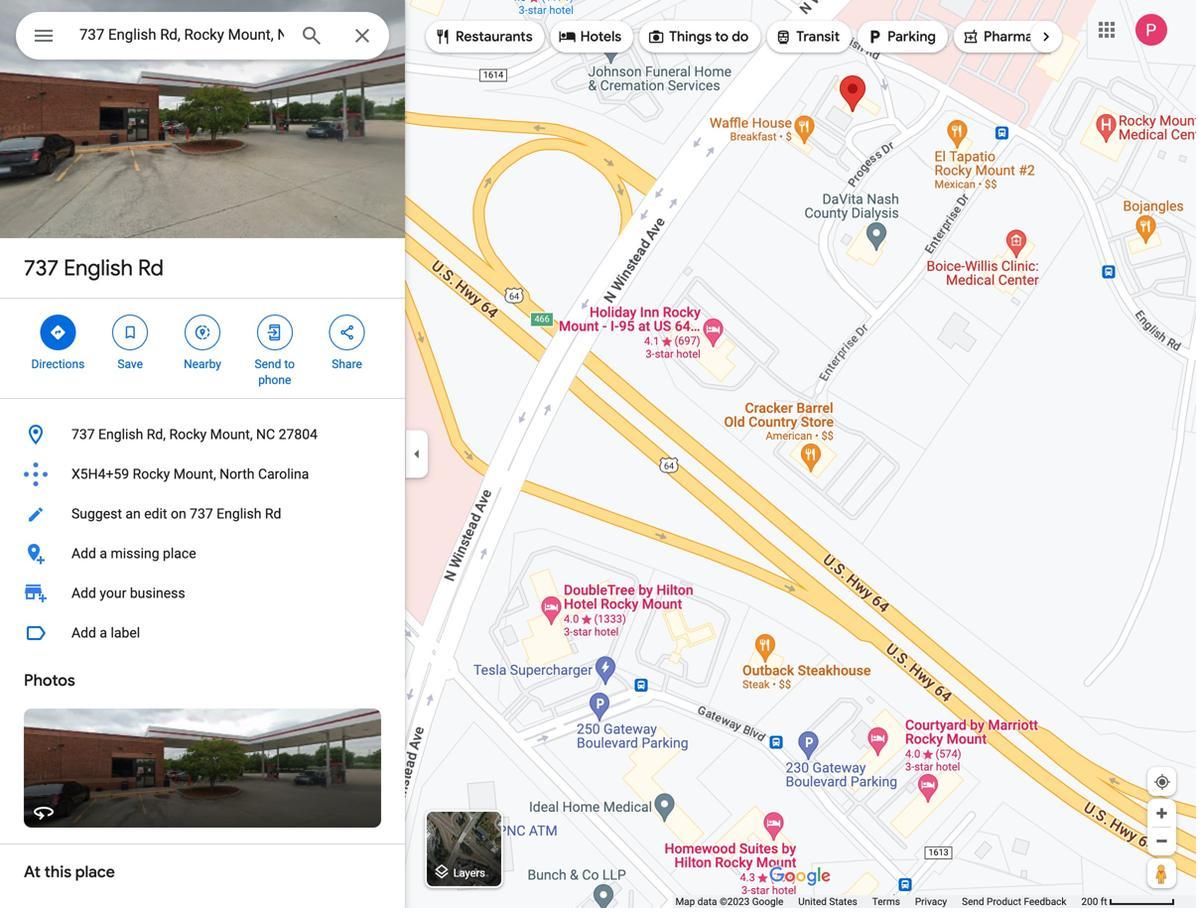 Task type: describe. For each thing, give the bounding box(es) containing it.
english for rd
[[64, 254, 133, 282]]

collapse side panel image
[[406, 443, 428, 465]]


[[962, 26, 980, 48]]

privacy
[[916, 896, 948, 908]]

rd,
[[147, 427, 166, 443]]

at
[[24, 863, 41, 883]]

map
[[676, 896, 696, 908]]

1 vertical spatial place
[[75, 863, 115, 883]]

an
[[126, 506, 141, 522]]

 things to do
[[648, 26, 749, 48]]

things
[[670, 28, 712, 46]]


[[266, 322, 284, 344]]

map data ©2023 google
[[676, 896, 784, 908]]

google
[[753, 896, 784, 908]]

737 for 737 english rd
[[24, 254, 59, 282]]

carolina
[[258, 466, 309, 483]]

to inside  things to do
[[715, 28, 729, 46]]

send for send to phone
[[255, 358, 282, 371]]

directions
[[31, 358, 85, 371]]

737 for 737 english rd, rocky mount, nc 27804
[[72, 427, 95, 443]]

feedback
[[1025, 896, 1067, 908]]

zoom out image
[[1155, 834, 1170, 849]]

business
[[130, 586, 185, 602]]

google account: payton hansen  
(payton.hansen@adept.ai) image
[[1136, 14, 1168, 46]]

google maps element
[[0, 0, 1197, 909]]

none field inside 737 english rd, rocky mount, nc 27804 field
[[79, 23, 284, 47]]

zoom in image
[[1155, 807, 1170, 821]]

mount, inside button
[[174, 466, 216, 483]]

x5h4+59 rocky mount, north carolina button
[[0, 455, 405, 495]]

parking
[[888, 28, 937, 46]]

place inside button
[[163, 546, 196, 562]]


[[648, 26, 666, 48]]

layers
[[454, 867, 486, 880]]

737 english rd, rocky mount, nc 27804
[[72, 427, 318, 443]]

footer inside the google maps element
[[676, 896, 1082, 909]]

 hotels
[[559, 26, 622, 48]]

terms
[[873, 896, 901, 908]]

nc
[[256, 427, 275, 443]]

rd inside button
[[265, 506, 282, 522]]

restaurants
[[456, 28, 533, 46]]

united states button
[[799, 896, 858, 909]]

send for send product feedback
[[963, 896, 985, 908]]

 search field
[[16, 12, 389, 64]]

terms button
[[873, 896, 901, 909]]

photos
[[24, 671, 75, 691]]

add a label button
[[0, 614, 405, 654]]

send to phone
[[255, 358, 295, 387]]

 transit
[[775, 26, 840, 48]]

on
[[171, 506, 186, 522]]

product
[[987, 896, 1022, 908]]

north
[[220, 466, 255, 483]]

737 english rd, rocky mount, nc 27804 button
[[0, 415, 405, 455]]


[[559, 26, 577, 48]]

at this place
[[24, 863, 115, 883]]

 pharmacies
[[962, 26, 1060, 48]]

737 english rd
[[24, 254, 164, 282]]

737 inside button
[[190, 506, 213, 522]]

privacy button
[[916, 896, 948, 909]]


[[434, 26, 452, 48]]

transit
[[797, 28, 840, 46]]


[[32, 21, 56, 50]]

x5h4+59
[[72, 466, 129, 483]]


[[121, 322, 139, 344]]



Task type: locate. For each thing, give the bounding box(es) containing it.
1 add from the top
[[72, 546, 96, 562]]


[[338, 322, 356, 344]]

add a missing place button
[[0, 534, 405, 574]]

1 vertical spatial send
[[963, 896, 985, 908]]

english inside button
[[217, 506, 262, 522]]

737 up the 
[[24, 254, 59, 282]]

mount, left nc
[[210, 427, 253, 443]]

your
[[100, 586, 126, 602]]

data
[[698, 896, 718, 908]]

a for missing
[[100, 546, 107, 562]]

add inside button
[[72, 625, 96, 642]]

200 ft button
[[1082, 896, 1176, 908]]

add left your
[[72, 586, 96, 602]]

1 vertical spatial rocky
[[133, 466, 170, 483]]

to left do at the right top
[[715, 28, 729, 46]]

mount,
[[210, 427, 253, 443], [174, 466, 216, 483]]

send product feedback
[[963, 896, 1067, 908]]

©2023
[[720, 896, 750, 908]]

2 vertical spatial english
[[217, 506, 262, 522]]

3 add from the top
[[72, 625, 96, 642]]

add for add a missing place
[[72, 546, 96, 562]]

200
[[1082, 896, 1099, 908]]


[[49, 322, 67, 344]]

add for add a label
[[72, 625, 96, 642]]


[[194, 322, 212, 344]]

737
[[24, 254, 59, 282], [72, 427, 95, 443], [190, 506, 213, 522]]

1 a from the top
[[100, 546, 107, 562]]

show your location image
[[1154, 774, 1172, 792]]

2 add from the top
[[72, 586, 96, 602]]

rocky
[[169, 427, 207, 443], [133, 466, 170, 483]]

rocky inside button
[[169, 427, 207, 443]]

rocky up the edit at the bottom left of page
[[133, 466, 170, 483]]

 restaurants
[[434, 26, 533, 48]]

english inside button
[[98, 427, 143, 443]]

footer containing map data ©2023 google
[[676, 896, 1082, 909]]

add your business
[[72, 586, 185, 602]]

27804
[[279, 427, 318, 443]]

to inside send to phone
[[284, 358, 295, 371]]

a left the label
[[100, 625, 107, 642]]

send
[[255, 358, 282, 371], [963, 896, 985, 908]]

rd up  on the left top
[[138, 254, 164, 282]]

0 horizontal spatial rd
[[138, 254, 164, 282]]

200 ft
[[1082, 896, 1108, 908]]

737 right on
[[190, 506, 213, 522]]

1 vertical spatial rd
[[265, 506, 282, 522]]

send up phone at the left top of page
[[255, 358, 282, 371]]

1 horizontal spatial rd
[[265, 506, 282, 522]]

x5h4+59 rocky mount, north carolina
[[72, 466, 309, 483]]

add a label
[[72, 625, 140, 642]]

0 vertical spatial place
[[163, 546, 196, 562]]

2 horizontal spatial 737
[[190, 506, 213, 522]]

place right this
[[75, 863, 115, 883]]

nearby
[[184, 358, 221, 371]]

footer
[[676, 896, 1082, 909]]

 button
[[16, 12, 72, 64]]

edit
[[144, 506, 167, 522]]

mount, inside button
[[210, 427, 253, 443]]

None field
[[79, 23, 284, 47]]

suggest an edit on 737 english rd
[[72, 506, 282, 522]]


[[775, 26, 793, 48]]

united states
[[799, 896, 858, 908]]

phone
[[258, 373, 291, 387]]

2 a from the top
[[100, 625, 107, 642]]

this
[[44, 863, 72, 883]]

add left the label
[[72, 625, 96, 642]]

1 vertical spatial mount,
[[174, 466, 216, 483]]

to
[[715, 28, 729, 46], [284, 358, 295, 371]]

1 horizontal spatial to
[[715, 28, 729, 46]]

add for add your business
[[72, 586, 96, 602]]

english for rd,
[[98, 427, 143, 443]]

mount, down 737 english rd, rocky mount, nc 27804
[[174, 466, 216, 483]]

english
[[64, 254, 133, 282], [98, 427, 143, 443], [217, 506, 262, 522]]

share
[[332, 358, 362, 371]]

0 horizontal spatial place
[[75, 863, 115, 883]]

show street view coverage image
[[1148, 859, 1177, 889]]

states
[[830, 896, 858, 908]]

a for label
[[100, 625, 107, 642]]

hotels
[[581, 28, 622, 46]]

1 horizontal spatial 737
[[72, 427, 95, 443]]

english left rd,
[[98, 427, 143, 443]]

2 vertical spatial add
[[72, 625, 96, 642]]

missing
[[111, 546, 159, 562]]

737 inside button
[[72, 427, 95, 443]]

0 vertical spatial to
[[715, 28, 729, 46]]

 parking
[[866, 26, 937, 48]]

place
[[163, 546, 196, 562], [75, 863, 115, 883]]

send inside send to phone
[[255, 358, 282, 371]]

1 vertical spatial to
[[284, 358, 295, 371]]

0 vertical spatial add
[[72, 546, 96, 562]]

2 vertical spatial 737
[[190, 506, 213, 522]]

send product feedback button
[[963, 896, 1067, 909]]

0 vertical spatial rd
[[138, 254, 164, 282]]

1 vertical spatial 737
[[72, 427, 95, 443]]

1 vertical spatial english
[[98, 427, 143, 443]]

add
[[72, 546, 96, 562], [72, 586, 96, 602], [72, 625, 96, 642]]

rocky inside button
[[133, 466, 170, 483]]

english down north
[[217, 506, 262, 522]]

0 vertical spatial mount,
[[210, 427, 253, 443]]

0 horizontal spatial to
[[284, 358, 295, 371]]

suggest an edit on 737 english rd button
[[0, 495, 405, 534]]

united
[[799, 896, 827, 908]]

send inside send product feedback button
[[963, 896, 985, 908]]

1 horizontal spatial place
[[163, 546, 196, 562]]

add down suggest at the bottom left of page
[[72, 546, 96, 562]]

a
[[100, 546, 107, 562], [100, 625, 107, 642]]

rocky right rd,
[[169, 427, 207, 443]]

label
[[111, 625, 140, 642]]

rd
[[138, 254, 164, 282], [265, 506, 282, 522]]

0 vertical spatial 737
[[24, 254, 59, 282]]

do
[[732, 28, 749, 46]]

737 up x5h4+59
[[72, 427, 95, 443]]

next page image
[[1038, 28, 1056, 46]]

actions for 737 english rd region
[[0, 299, 405, 398]]

0 vertical spatial send
[[255, 358, 282, 371]]

a inside add a missing place button
[[100, 546, 107, 562]]


[[866, 26, 884, 48]]

place down on
[[163, 546, 196, 562]]

a left missing
[[100, 546, 107, 562]]

1 horizontal spatial send
[[963, 896, 985, 908]]

737 English Rd, Rocky Mount, NC 27804 field
[[16, 12, 389, 60]]

add a missing place
[[72, 546, 196, 562]]

1 vertical spatial a
[[100, 625, 107, 642]]

pharmacies
[[984, 28, 1060, 46]]

0 vertical spatial a
[[100, 546, 107, 562]]

to up phone at the left top of page
[[284, 358, 295, 371]]

add inside button
[[72, 546, 96, 562]]

suggest
[[72, 506, 122, 522]]

ft
[[1101, 896, 1108, 908]]

rd down carolina
[[265, 506, 282, 522]]

save
[[118, 358, 143, 371]]

0 horizontal spatial send
[[255, 358, 282, 371]]

0 horizontal spatial 737
[[24, 254, 59, 282]]

0 vertical spatial rocky
[[169, 427, 207, 443]]

737 english rd main content
[[0, 0, 405, 909]]

add your business link
[[0, 574, 405, 614]]

available search options for this area region
[[411, 13, 1155, 61]]

a inside add a label button
[[100, 625, 107, 642]]

english up  on the left top
[[64, 254, 133, 282]]

0 vertical spatial english
[[64, 254, 133, 282]]

send left product
[[963, 896, 985, 908]]

1 vertical spatial add
[[72, 586, 96, 602]]



Task type: vqa. For each thing, say whether or not it's contained in the screenshot.


